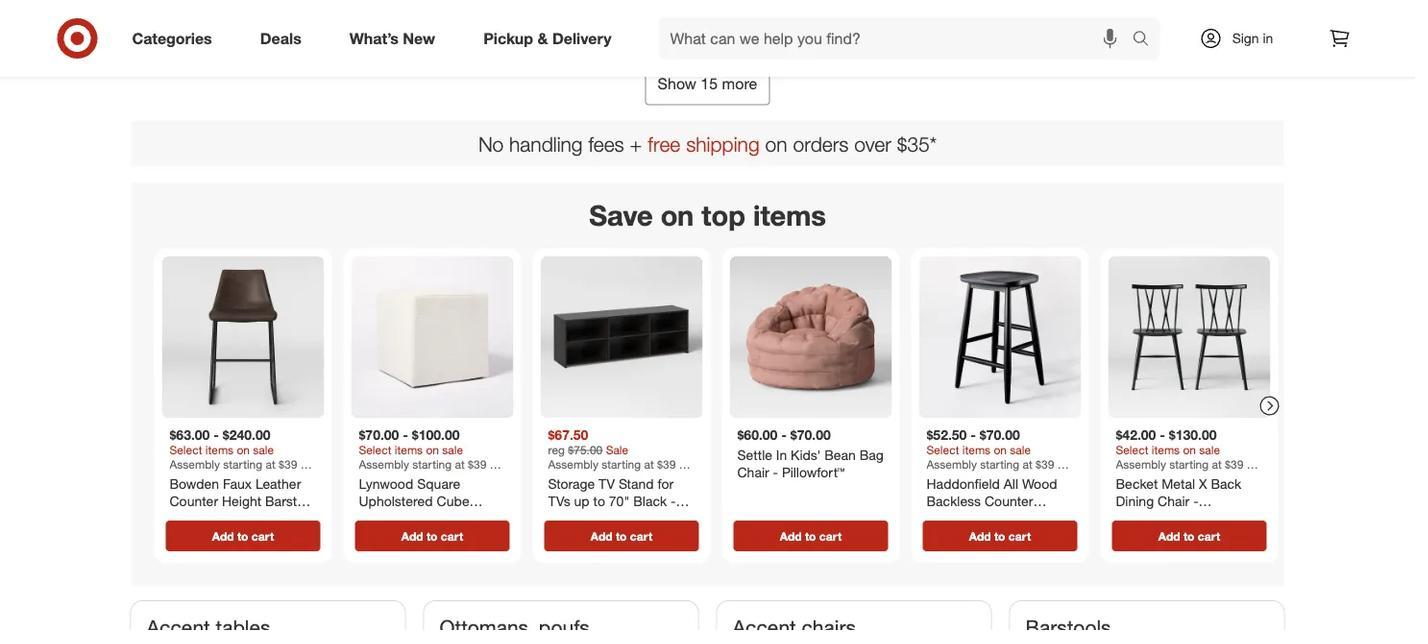Task type: locate. For each thing, give the bounding box(es) containing it.
$70.00 right '$52.50'
[[980, 426, 1020, 443]]

1 vertical spatial room
[[548, 510, 584, 526]]

reg
[[548, 443, 565, 458]]

bag
[[860, 447, 884, 464]]

2 furniture from the left
[[359, 18, 413, 35]]

carousel region
[[131, 183, 1284, 602]]

5 cart from the left
[[1009, 529, 1031, 544]]

& for pickup & delivery
[[538, 29, 548, 48]]

chair
[[738, 464, 770, 481], [1158, 493, 1190, 510]]

living room furniture
[[542, 18, 674, 35]]

1 vertical spatial chair
[[1158, 493, 1190, 510]]

1 furniture from the left
[[162, 18, 215, 35]]

- down bowden
[[170, 510, 175, 526]]

$52.50 - $70.00 select items on sale
[[927, 426, 1031, 458]]

bowden
[[170, 476, 219, 493]]

$67.50 reg $75.00 sale
[[548, 426, 629, 458]]

show 15 more
[[658, 75, 758, 93]]

1 add to cart from the left
[[212, 529, 274, 544]]

chair left in
[[738, 464, 770, 481]]

select left $100.00
[[359, 443, 392, 458]]

4 select from the left
[[1116, 443, 1149, 458]]

metal
[[1162, 476, 1196, 493]]

select up becket
[[1116, 443, 1149, 458]]

2 sale from the left
[[442, 443, 463, 458]]

4 cart from the left
[[820, 529, 842, 544]]

chair left x
[[1158, 493, 1190, 510]]

pillowfort™
[[782, 464, 845, 481]]

select inside '$70.00 - $100.00 select items on sale'
[[359, 443, 392, 458]]

on inside the $52.50 - $70.00 select items on sale
[[994, 443, 1007, 458]]

sale inside the $52.50 - $70.00 select items on sale
[[1010, 443, 1031, 458]]

threshold™ down becket
[[1116, 510, 1183, 526]]

6 add from the left
[[1159, 529, 1181, 544]]

select for $42.00 - $130.00
[[1116, 443, 1149, 458]]

sale
[[253, 443, 274, 458], [442, 443, 463, 458], [1010, 443, 1031, 458], [1200, 443, 1221, 458]]

fees
[[589, 131, 624, 156]]

1 horizontal spatial deals
[[260, 29, 302, 48]]

items for $70.00 - $100.00
[[395, 443, 423, 458]]

$70.00 - $100.00 select items on sale
[[359, 426, 463, 458]]

cart
[[252, 529, 274, 544], [441, 529, 463, 544], [630, 529, 653, 544], [820, 529, 842, 544], [1009, 529, 1031, 544], [1198, 529, 1221, 544]]

5 add to cart button from the left
[[923, 521, 1078, 552]]

- left $100.00
[[403, 426, 408, 443]]

what's new link
[[333, 17, 460, 60]]

on for $42.00 - $130.00
[[1183, 443, 1197, 458]]

add down the $52.50 - $70.00 select items on sale
[[970, 529, 991, 544]]

on inside '$70.00 - $100.00 select items on sale'
[[426, 443, 439, 458]]

3 select from the left
[[927, 443, 960, 458]]

up
[[574, 493, 590, 510]]

2 $70.00 from the left
[[791, 426, 831, 443]]

$70.00
[[359, 426, 399, 443], [791, 426, 831, 443], [980, 426, 1020, 443]]

room right living
[[581, 18, 617, 35]]

add for $42.00
[[1159, 529, 1181, 544]]

1 horizontal spatial threshold™
[[1116, 510, 1183, 526]]

chair inside $60.00 - $70.00 settle in kids' bean bag chair - pillowfort™
[[738, 464, 770, 481]]

$130.00
[[1169, 426, 1217, 443]]

on
[[766, 131, 788, 156], [661, 198, 694, 233], [237, 443, 250, 458], [426, 443, 439, 458], [994, 443, 1007, 458], [1183, 443, 1197, 458]]

$35*
[[897, 131, 937, 156]]

- inside the $52.50 - $70.00 select items on sale
[[971, 426, 976, 443]]

living room furniture link
[[515, 0, 700, 36]]

deals right categories
[[219, 18, 253, 35]]

delivery
[[553, 29, 612, 48]]

items
[[753, 198, 826, 233], [205, 443, 234, 458], [395, 443, 423, 458], [963, 443, 991, 458], [1152, 443, 1180, 458]]

becket metal x back dining chair - threshold™
[[1116, 476, 1242, 526]]

& inside furniture sets & collections
[[447, 18, 456, 35]]

items for $63.00 - $240.00
[[205, 443, 234, 458]]

4 furniture from the left
[[811, 18, 865, 35]]

3 add to cart from the left
[[591, 529, 653, 544]]

$70.00 left $100.00
[[359, 426, 399, 443]]

6 cart from the left
[[1198, 529, 1221, 544]]

add down height
[[212, 529, 234, 544]]

2 horizontal spatial $70.00
[[980, 426, 1020, 443]]

sale for $130.00
[[1200, 443, 1221, 458]]

2 select from the left
[[359, 443, 392, 458]]

& right kitchen
[[1179, 18, 1188, 35]]

0 vertical spatial dining
[[1192, 18, 1230, 35]]

deals
[[219, 18, 253, 35], [260, 29, 302, 48]]

office
[[982, 18, 1017, 35]]

becket metal x back dining chair - threshold™ image
[[1109, 256, 1271, 419]]

3 add to cart button from the left
[[544, 521, 699, 552]]

5 furniture from the left
[[1021, 18, 1074, 35]]

add to cart
[[212, 529, 274, 544], [402, 529, 463, 544], [591, 529, 653, 544], [780, 529, 842, 544], [970, 529, 1031, 544], [1159, 529, 1221, 544]]

- right black
[[671, 493, 676, 510]]

select for $63.00 - $240.00
[[170, 443, 202, 458]]

sale inside $42.00 - $130.00 select items on sale
[[1200, 443, 1221, 458]]

add down '$70.00 - $100.00 select items on sale' at the left of the page
[[402, 529, 423, 544]]

What can we help you find? suggestions appear below search field
[[659, 17, 1137, 60]]

threshold™ inside the becket metal x back dining chair - threshold™
[[1116, 510, 1183, 526]]

room down storage
[[548, 510, 584, 526]]

1 vertical spatial dining
[[1116, 493, 1154, 510]]

save
[[589, 198, 653, 233]]

items for $42.00 - $130.00
[[1152, 443, 1180, 458]]

threshold™ for dining
[[1116, 510, 1183, 526]]

on inside $42.00 - $130.00 select items on sale
[[1183, 443, 1197, 458]]

dining
[[1192, 18, 1230, 35], [1116, 493, 1154, 510]]

1 add to cart button from the left
[[166, 521, 321, 552]]

1 cart from the left
[[252, 529, 274, 544]]

$70.00 inside the $52.50 - $70.00 select items on sale
[[980, 426, 1020, 443]]

deals right furniture deals
[[260, 29, 302, 48]]

6 add to cart button from the left
[[1112, 521, 1267, 552]]

$52.50
[[927, 426, 967, 443]]

3 sale from the left
[[1010, 443, 1031, 458]]

on for $70.00 - $100.00
[[426, 443, 439, 458]]

2 add to cart from the left
[[402, 529, 463, 544]]

add for $70.00
[[402, 529, 423, 544]]

tvs
[[548, 493, 571, 510]]

select inside the $52.50 - $70.00 select items on sale
[[927, 443, 960, 458]]

0 vertical spatial chair
[[738, 464, 770, 481]]

items inside $42.00 - $130.00 select items on sale
[[1152, 443, 1180, 458]]

bedroom furniture
[[751, 18, 865, 35]]

3 cart from the left
[[630, 529, 653, 544]]

select inside $42.00 - $130.00 select items on sale
[[1116, 443, 1149, 458]]

add to cart for $42.00 - $130.00
[[1159, 529, 1221, 544]]

2 add from the left
[[402, 529, 423, 544]]

add down the becket metal x back dining chair - threshold™
[[1159, 529, 1181, 544]]

1 $70.00 from the left
[[359, 426, 399, 443]]

2 cart from the left
[[441, 529, 463, 544]]

deals link
[[244, 17, 326, 60]]

1 horizontal spatial &
[[538, 29, 548, 48]]

$42.00 - $130.00 select items on sale
[[1116, 426, 1221, 458]]

dining left sign
[[1192, 18, 1230, 35]]

0 horizontal spatial dining
[[1116, 493, 1154, 510]]

threshold™ inside bowden faux leather counter height barstool - threshold™
[[179, 510, 246, 526]]

add to cart for $67.50
[[591, 529, 653, 544]]

6 furniture from the left
[[1234, 18, 1287, 35]]

$70.00 for $60.00 - $70.00 settle in kids' bean bag chair - pillowfort™
[[791, 426, 831, 443]]

items inside '$70.00 - $100.00 select items on sale'
[[395, 443, 423, 458]]

5 add from the left
[[970, 529, 991, 544]]

select
[[170, 443, 202, 458], [359, 443, 392, 458], [927, 443, 960, 458], [1116, 443, 1149, 458]]

+
[[630, 131, 642, 156]]

1 select from the left
[[170, 443, 202, 458]]

2 horizontal spatial &
[[1179, 18, 1188, 35]]

1 horizontal spatial $70.00
[[791, 426, 831, 443]]

furniture deals
[[162, 18, 253, 35]]

select for $70.00 - $100.00
[[359, 443, 392, 458]]

categories
[[132, 29, 212, 48]]

2 threshold™ from the left
[[1116, 510, 1183, 526]]

storage tv stand for tvs up to 70" black - room essentials™ image
[[541, 256, 703, 419]]

pickup
[[484, 29, 533, 48]]

to for $67.50
[[616, 529, 627, 544]]

3 add from the left
[[591, 529, 613, 544]]

4 sale from the left
[[1200, 443, 1221, 458]]

sale inside "$63.00 - $240.00 select items on sale"
[[253, 443, 274, 458]]

&
[[447, 18, 456, 35], [1179, 18, 1188, 35], [538, 29, 548, 48]]

items inside the $52.50 - $70.00 select items on sale
[[963, 443, 991, 458]]

$70.00 up kids'
[[791, 426, 831, 443]]

0 horizontal spatial $70.00
[[359, 426, 399, 443]]

0 horizontal spatial chair
[[738, 464, 770, 481]]

& right "pickup"
[[538, 29, 548, 48]]

counter
[[170, 493, 218, 510]]

$42.00
[[1116, 426, 1157, 443]]

add down essentials™
[[591, 529, 613, 544]]

bedroom furniture link
[[716, 0, 900, 36]]

add to cart button
[[166, 521, 321, 552], [355, 521, 510, 552], [544, 521, 699, 552], [734, 521, 888, 552], [923, 521, 1078, 552], [1112, 521, 1267, 552]]

2 add to cart button from the left
[[355, 521, 510, 552]]

6 add to cart from the left
[[1159, 529, 1221, 544]]

sets
[[416, 18, 443, 35]]

1 sale from the left
[[253, 443, 274, 458]]

to for $52.50 - $70.00
[[995, 529, 1006, 544]]

on for $52.50 - $70.00
[[994, 443, 1007, 458]]

furniture sets & collections link
[[315, 0, 500, 55]]

$70.00 inside $60.00 - $70.00 settle in kids' bean bag chair - pillowfort™
[[791, 426, 831, 443]]

select right the bag
[[927, 443, 960, 458]]

$60.00 - $70.00 settle in kids' bean bag chair - pillowfort™
[[738, 426, 884, 481]]

0 horizontal spatial &
[[447, 18, 456, 35]]

5 add to cart from the left
[[970, 529, 1031, 544]]

select up bowden
[[170, 443, 202, 458]]

top
[[702, 198, 746, 233]]

1 add from the left
[[212, 529, 234, 544]]

- right $63.00
[[214, 426, 219, 443]]

threshold™
[[179, 510, 246, 526], [1116, 510, 1183, 526]]

bedroom
[[751, 18, 807, 35]]

handling
[[509, 131, 583, 156]]

add
[[212, 529, 234, 544], [402, 529, 423, 544], [591, 529, 613, 544], [780, 529, 802, 544], [970, 529, 991, 544], [1159, 529, 1181, 544]]

on inside "$63.00 - $240.00 select items on sale"
[[237, 443, 250, 458]]

sale for $70.00
[[1010, 443, 1031, 458]]

items for $52.50 - $70.00
[[963, 443, 991, 458]]

1 threshold™ from the left
[[179, 510, 246, 526]]

sale inside '$70.00 - $100.00 select items on sale'
[[442, 443, 463, 458]]

more
[[722, 75, 758, 93]]

room
[[581, 18, 617, 35], [548, 510, 584, 526]]

threshold™ down bowden
[[179, 510, 246, 526]]

add to cart for $70.00 - $100.00
[[402, 529, 463, 544]]

dining left metal
[[1116, 493, 1154, 510]]

items inside "$63.00 - $240.00 select items on sale"
[[205, 443, 234, 458]]

cart for $52.50 - $70.00
[[1009, 529, 1031, 544]]

- right '$52.50'
[[971, 426, 976, 443]]

select for $52.50 - $70.00
[[927, 443, 960, 458]]

& right sets
[[447, 18, 456, 35]]

1 horizontal spatial dining
[[1192, 18, 1230, 35]]

- inside the becket metal x back dining chair - threshold™
[[1194, 493, 1199, 510]]

add down pillowfort™
[[780, 529, 802, 544]]

0 horizontal spatial threshold™
[[179, 510, 246, 526]]

- right $42.00
[[1160, 426, 1166, 443]]

select inside "$63.00 - $240.00 select items on sale"
[[170, 443, 202, 458]]

3 $70.00 from the left
[[980, 426, 1020, 443]]

- left x
[[1194, 493, 1199, 510]]

1 horizontal spatial chair
[[1158, 493, 1190, 510]]

pickup & delivery
[[484, 29, 612, 48]]



Task type: vqa. For each thing, say whether or not it's contained in the screenshot.
Faux
yes



Task type: describe. For each thing, give the bounding box(es) containing it.
to for $63.00 - $240.00
[[237, 529, 248, 544]]

cart for $63.00 - $240.00
[[252, 529, 274, 544]]

on for $63.00 - $240.00
[[237, 443, 250, 458]]

no
[[478, 131, 504, 156]]

barstool
[[265, 493, 316, 510]]

categories link
[[116, 17, 236, 60]]

- inside storage tv stand for tvs up to 70" black - room essentials™
[[671, 493, 676, 510]]

what's
[[350, 29, 399, 48]]

sign
[[1233, 30, 1260, 47]]

home
[[942, 18, 978, 35]]

show
[[658, 75, 697, 93]]

for
[[658, 476, 674, 493]]

$70.00 inside '$70.00 - $100.00 select items on sale'
[[359, 426, 399, 443]]

living
[[542, 18, 577, 35]]

- inside bowden faux leather counter height barstool - threshold™
[[170, 510, 175, 526]]

faux
[[223, 476, 252, 493]]

becket
[[1116, 476, 1158, 493]]

add for $63.00
[[212, 529, 234, 544]]

shipping
[[686, 131, 760, 156]]

0 vertical spatial room
[[581, 18, 617, 35]]

home office furniture link
[[916, 0, 1101, 36]]

back
[[1211, 476, 1242, 493]]

search
[[1124, 31, 1170, 50]]

4 add to cart button from the left
[[734, 521, 888, 552]]

sale
[[606, 443, 629, 458]]

collections
[[374, 37, 441, 54]]

home office furniture
[[942, 18, 1074, 35]]

$60.00
[[738, 426, 778, 443]]

- inside "$63.00 - $240.00 select items on sale"
[[214, 426, 219, 443]]

cart for $67.50
[[630, 529, 653, 544]]

furniture deals link
[[115, 0, 300, 36]]

kitchen & dining furniture
[[1130, 18, 1287, 35]]

$100.00
[[412, 426, 460, 443]]

furniture sets & collections
[[359, 18, 456, 54]]

settle in kids' bean bag chair - pillowfort™ image
[[730, 256, 892, 419]]

new
[[403, 29, 435, 48]]

sign in
[[1233, 30, 1274, 47]]

dining inside the becket metal x back dining chair - threshold™
[[1116, 493, 1154, 510]]

black
[[634, 493, 667, 510]]

add to cart for $52.50 - $70.00
[[970, 529, 1031, 544]]

haddonfield all wood backless counter height barstool - threshold™ designed with studio mcgee image
[[919, 256, 1082, 419]]

search button
[[1124, 17, 1170, 63]]

free
[[648, 131, 681, 156]]

to inside storage tv stand for tvs up to 70" black - room essentials™
[[593, 493, 605, 510]]

to for $42.00 - $130.00
[[1184, 529, 1195, 544]]

$67.50
[[548, 426, 589, 443]]

furniture inside furniture sets & collections
[[359, 18, 413, 35]]

70"
[[609, 493, 630, 510]]

bowden faux leather counter height barstool - threshold™ image
[[162, 256, 324, 419]]

add to cart button for $70.00 - $100.00
[[355, 521, 510, 552]]

tv
[[599, 476, 615, 493]]

chair inside the becket metal x back dining chair - threshold™
[[1158, 493, 1190, 510]]

height
[[222, 493, 262, 510]]

lynwood square upholstered cube ottoman - threshold™ designed with studio mcgee image
[[351, 256, 514, 419]]

& for kitchen & dining furniture
[[1179, 18, 1188, 35]]

save on top items
[[589, 198, 826, 233]]

show 15 more button
[[645, 63, 770, 105]]

add for $67.50
[[591, 529, 613, 544]]

in
[[1263, 30, 1274, 47]]

storage tv stand for tvs up to 70" black - room essentials™
[[548, 476, 676, 526]]

essentials™
[[588, 510, 656, 526]]

to for $70.00 - $100.00
[[427, 529, 438, 544]]

- right settle
[[773, 464, 778, 481]]

$63.00 - $240.00 select items on sale
[[170, 426, 274, 458]]

storage
[[548, 476, 595, 493]]

4 add from the left
[[780, 529, 802, 544]]

3 furniture from the left
[[621, 18, 674, 35]]

$75.00
[[568, 443, 603, 458]]

bean
[[825, 447, 856, 464]]

bowden faux leather counter height barstool - threshold™
[[170, 476, 316, 526]]

$240.00
[[223, 426, 271, 443]]

kids'
[[791, 447, 821, 464]]

add to cart button for $42.00 - $130.00
[[1112, 521, 1267, 552]]

4 add to cart from the left
[[780, 529, 842, 544]]

cart for $70.00 - $100.00
[[441, 529, 463, 544]]

add to cart button for $52.50 - $70.00
[[923, 521, 1078, 552]]

pickup & delivery link
[[467, 17, 636, 60]]

15
[[701, 75, 718, 93]]

leather
[[256, 476, 301, 493]]

sale for $240.00
[[253, 443, 274, 458]]

kitchen
[[1130, 18, 1176, 35]]

add to cart button for $67.50
[[544, 521, 699, 552]]

room inside storage tv stand for tvs up to 70" black - room essentials™
[[548, 510, 584, 526]]

- up in
[[782, 426, 787, 443]]

what's new
[[350, 29, 435, 48]]

add for $52.50
[[970, 529, 991, 544]]

- inside $42.00 - $130.00 select items on sale
[[1160, 426, 1166, 443]]

$63.00
[[170, 426, 210, 443]]

threshold™ for height
[[179, 510, 246, 526]]

cart for $42.00 - $130.00
[[1198, 529, 1221, 544]]

no handling fees + free shipping on orders over $35*
[[478, 131, 937, 156]]

- inside '$70.00 - $100.00 select items on sale'
[[403, 426, 408, 443]]

kitchen & dining furniture link
[[1116, 0, 1301, 36]]

x
[[1199, 476, 1208, 493]]

settle
[[738, 447, 773, 464]]

sign in link
[[1184, 17, 1304, 60]]

add to cart for $63.00 - $240.00
[[212, 529, 274, 544]]

over
[[855, 131, 892, 156]]

orders
[[793, 131, 849, 156]]

in
[[776, 447, 787, 464]]

$70.00 for $52.50 - $70.00 select items on sale
[[980, 426, 1020, 443]]

sale for $100.00
[[442, 443, 463, 458]]

add to cart button for $63.00 - $240.00
[[166, 521, 321, 552]]

0 horizontal spatial deals
[[219, 18, 253, 35]]

stand
[[619, 476, 654, 493]]



